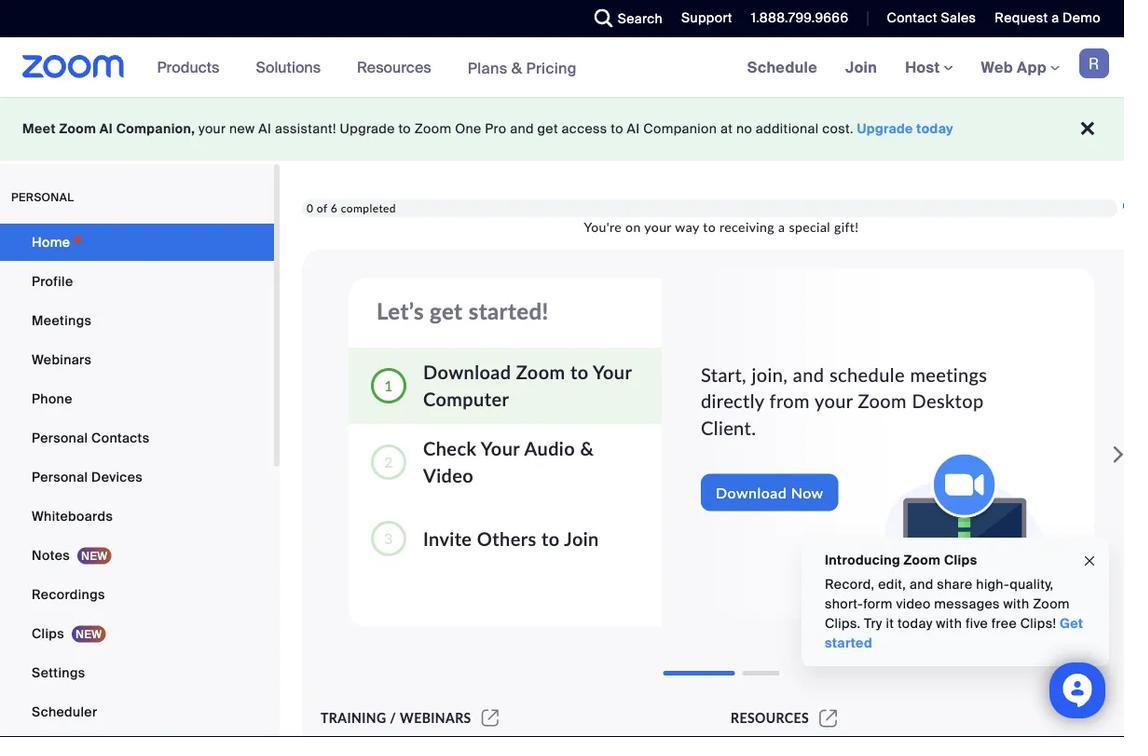 Task type: describe. For each thing, give the bounding box(es) containing it.
and inside the meet zoom ai companion, footer
[[510, 120, 534, 137]]

home link
[[0, 224, 274, 261]]

request a demo
[[995, 9, 1101, 27]]

introducing
[[825, 551, 900, 569]]

personal devices link
[[0, 459, 274, 496]]

training / webinars
[[321, 710, 471, 726]]

1 vertical spatial join
[[564, 528, 599, 550]]

meet zoom ai companion, footer
[[0, 97, 1124, 161]]

get inside the meet zoom ai companion, footer
[[537, 120, 558, 137]]

clips inside the personal menu menu
[[32, 625, 64, 642]]

access
[[562, 120, 607, 137]]

messages
[[934, 596, 1000, 613]]

/
[[390, 710, 396, 726]]

next image
[[1109, 436, 1124, 474]]

computer
[[423, 388, 509, 411]]

share
[[937, 576, 973, 593]]

completed
[[341, 201, 396, 215]]

clips link
[[0, 615, 274, 653]]

zoom up the edit,
[[904, 551, 941, 569]]

invite
[[423, 528, 472, 550]]

try
[[864, 615, 883, 632]]

1 vertical spatial your
[[644, 219, 672, 235]]

zoom inside download zoom to your computer
[[516, 361, 565, 384]]

meet
[[22, 120, 56, 137]]

pricing
[[526, 58, 577, 78]]

edit,
[[878, 576, 906, 593]]

get started link
[[825, 615, 1083, 652]]

today inside the meet zoom ai companion, footer
[[917, 120, 954, 137]]

search
[[618, 10, 663, 27]]

profile
[[32, 273, 73, 290]]

profile picture image
[[1079, 48, 1109, 78]]

1 upgrade from the left
[[340, 120, 395, 137]]

form
[[863, 596, 893, 613]]

1.888.799.9666 button up 'schedule'
[[737, 0, 853, 37]]

product information navigation
[[143, 37, 591, 98]]

to right access
[[611, 120, 624, 137]]

window new image for resources
[[817, 710, 840, 726]]

companion
[[643, 120, 717, 137]]

started
[[825, 635, 873, 652]]

resources
[[357, 57, 431, 77]]

meetings
[[32, 312, 92, 329]]

zoom inside record, edit, and share high-quality, short-form video messages with zoom clips. try it today with five free clips!
[[1033, 596, 1070, 613]]

special
[[789, 219, 831, 235]]

close image
[[1082, 551, 1097, 572]]

webinars
[[400, 710, 471, 726]]

one
[[455, 120, 482, 137]]

support
[[681, 9, 732, 27]]

2 ai from the left
[[259, 120, 271, 137]]

to inside download zoom to your computer
[[570, 361, 589, 384]]

demo
[[1063, 9, 1101, 27]]

now
[[791, 484, 824, 502]]

whiteboards link
[[0, 498, 274, 535]]

join link
[[832, 37, 891, 97]]

contact
[[887, 9, 938, 27]]

personal
[[11, 190, 74, 205]]

your inside the meet zoom ai companion, footer
[[199, 120, 226, 137]]

your inside check your audio & video
[[481, 438, 520, 460]]

web app
[[981, 57, 1047, 77]]

meetings link
[[0, 302, 274, 339]]

to right others
[[542, 528, 560, 550]]

video
[[896, 596, 931, 613]]

and for record, edit, and share high-quality, short-form video messages with zoom clips. try it today with five free clips!
[[910, 576, 934, 593]]

phone link
[[0, 380, 274, 418]]

0
[[307, 201, 314, 215]]

desktop
[[912, 390, 984, 413]]

training
[[321, 710, 386, 726]]

products
[[157, 57, 219, 77]]

from
[[770, 390, 810, 413]]

get
[[1060, 615, 1083, 632]]

pro
[[485, 120, 507, 137]]

1 vertical spatial a
[[778, 219, 785, 235]]

contact sales
[[887, 9, 976, 27]]

settings
[[32, 664, 85, 681]]

audio
[[524, 438, 575, 460]]

solutions
[[256, 57, 321, 77]]

home
[[32, 234, 70, 251]]

search button
[[580, 0, 667, 37]]

download for download zoom to your computer
[[423, 361, 511, 384]]

personal contacts link
[[0, 419, 274, 457]]

1 horizontal spatial a
[[1052, 9, 1059, 27]]

web
[[981, 57, 1013, 77]]

1 vertical spatial with
[[936, 615, 962, 632]]

meetings
[[910, 364, 988, 386]]

products button
[[157, 37, 228, 97]]

zoom inside the start, join, and schedule meetings directly from your zoom desktop client.
[[858, 390, 907, 413]]

0 vertical spatial with
[[1004, 596, 1029, 613]]

phone
[[32, 390, 72, 407]]

invite others to join
[[423, 528, 599, 550]]

download now button
[[701, 474, 839, 511]]

get started
[[825, 615, 1083, 652]]



Task type: vqa. For each thing, say whether or not it's contained in the screenshot.
'more'
no



Task type: locate. For each thing, give the bounding box(es) containing it.
banner
[[0, 37, 1124, 98]]

scheduler link
[[0, 694, 274, 731]]

1 vertical spatial your
[[481, 438, 520, 460]]

join left host
[[846, 57, 877, 77]]

new
[[229, 120, 255, 137]]

today down meetings navigation
[[917, 120, 954, 137]]

1 vertical spatial and
[[793, 364, 824, 386]]

contact sales link
[[873, 0, 981, 37], [887, 9, 976, 27]]

host
[[905, 57, 944, 77]]

zoom up clips!
[[1033, 596, 1070, 613]]

0 horizontal spatial your
[[481, 438, 520, 460]]

1.888.799.9666
[[751, 9, 849, 27]]

personal
[[32, 429, 88, 447], [32, 468, 88, 486]]

0 horizontal spatial get
[[430, 297, 463, 324]]

introducing zoom clips
[[825, 551, 977, 569]]

directly
[[701, 390, 764, 413]]

schedule
[[747, 57, 818, 77]]

app
[[1017, 57, 1047, 77]]

with up 'free'
[[1004, 596, 1029, 613]]

to
[[398, 120, 411, 137], [611, 120, 624, 137], [703, 219, 716, 235], [570, 361, 589, 384], [542, 528, 560, 550]]

2 horizontal spatial and
[[910, 576, 934, 593]]

receiving
[[720, 219, 775, 235]]

free
[[992, 615, 1017, 632]]

download up computer
[[423, 361, 511, 384]]

plans & pricing
[[468, 58, 577, 78]]

window new image for training / webinars
[[479, 710, 502, 726]]

devices
[[91, 468, 143, 486]]

1 horizontal spatial and
[[793, 364, 824, 386]]

1 vertical spatial clips
[[32, 625, 64, 642]]

and right pro
[[510, 120, 534, 137]]

1 horizontal spatial download
[[716, 484, 787, 502]]

3
[[384, 529, 393, 547]]

personal contacts
[[32, 429, 150, 447]]

clips up share
[[944, 551, 977, 569]]

0 vertical spatial and
[[510, 120, 534, 137]]

1 vertical spatial today
[[898, 615, 933, 632]]

0 vertical spatial personal
[[32, 429, 88, 447]]

cost.
[[822, 120, 854, 137]]

personal devices
[[32, 468, 143, 486]]

today inside record, edit, and share high-quality, short-form video messages with zoom clips. try it today with five free clips!
[[898, 615, 933, 632]]

today down video
[[898, 615, 933, 632]]

1.888.799.9666 button up schedule link
[[751, 9, 849, 27]]

zoom left one
[[415, 120, 452, 137]]

0 horizontal spatial &
[[511, 58, 522, 78]]

1 vertical spatial get
[[430, 297, 463, 324]]

high-
[[976, 576, 1010, 593]]

2
[[384, 453, 393, 471]]

download zoom to your computer
[[423, 361, 632, 411]]

clips.
[[825, 615, 861, 632]]

and up video
[[910, 576, 934, 593]]

2 horizontal spatial your
[[815, 390, 853, 413]]

start,
[[701, 364, 747, 386]]

with
[[1004, 596, 1029, 613], [936, 615, 962, 632]]

request
[[995, 9, 1048, 27]]

quality,
[[1010, 576, 1054, 593]]

1
[[384, 376, 393, 394]]

additional
[[756, 120, 819, 137]]

& right the audio
[[580, 438, 594, 460]]

0 horizontal spatial download
[[423, 361, 511, 384]]

download now
[[716, 484, 824, 502]]

settings link
[[0, 654, 274, 692]]

1 horizontal spatial your
[[593, 361, 632, 384]]

personal up the whiteboards at the left bottom of the page
[[32, 468, 88, 486]]

meet zoom ai companion, your new ai assistant! upgrade to zoom one pro and get access to ai companion at no additional cost. upgrade today
[[22, 120, 954, 137]]

zoom down started!
[[516, 361, 565, 384]]

0 horizontal spatial window new image
[[479, 710, 502, 726]]

your inside the start, join, and schedule meetings directly from your zoom desktop client.
[[815, 390, 853, 413]]

2 vertical spatial and
[[910, 576, 934, 593]]

2 personal from the top
[[32, 468, 88, 486]]

join inside "link"
[[846, 57, 877, 77]]

you're
[[584, 219, 622, 235]]

meetings navigation
[[733, 37, 1124, 98]]

join right others
[[564, 528, 599, 550]]

to right way
[[703, 219, 716, 235]]

a left demo
[[1052, 9, 1059, 27]]

your left new
[[199, 120, 226, 137]]

short-
[[825, 596, 863, 613]]

personal down phone
[[32, 429, 88, 447]]

window new image right resources
[[817, 710, 840, 726]]

gift!
[[834, 219, 859, 235]]

check your audio & video
[[423, 438, 594, 487]]

0 vertical spatial your
[[199, 120, 226, 137]]

download left the now
[[716, 484, 787, 502]]

personal inside personal contacts link
[[32, 429, 88, 447]]

2 window new image from the left
[[817, 710, 840, 726]]

join
[[846, 57, 877, 77], [564, 528, 599, 550]]

started!
[[469, 297, 549, 324]]

download inside download zoom to your computer
[[423, 361, 511, 384]]

1 vertical spatial &
[[580, 438, 594, 460]]

1 personal from the top
[[32, 429, 88, 447]]

& right plans
[[511, 58, 522, 78]]

others
[[477, 528, 537, 550]]

with down messages
[[936, 615, 962, 632]]

five
[[966, 615, 988, 632]]

window new image
[[479, 710, 502, 726], [817, 710, 840, 726]]

zoom right meet
[[59, 120, 96, 137]]

1 horizontal spatial clips
[[944, 551, 977, 569]]

and for start, join, and schedule meetings directly from your zoom desktop client.
[[793, 364, 824, 386]]

1 horizontal spatial your
[[644, 219, 672, 235]]

of
[[317, 201, 328, 215]]

a left special
[[778, 219, 785, 235]]

recordings
[[32, 586, 105, 603]]

personal for personal devices
[[32, 468, 88, 486]]

1 vertical spatial personal
[[32, 468, 88, 486]]

1 ai from the left
[[100, 120, 113, 137]]

1.888.799.9666 button
[[737, 0, 853, 37], [751, 9, 849, 27]]

0 horizontal spatial your
[[199, 120, 226, 137]]

get right let's
[[430, 297, 463, 324]]

download
[[423, 361, 511, 384], [716, 484, 787, 502]]

& inside product information navigation
[[511, 58, 522, 78]]

0 horizontal spatial a
[[778, 219, 785, 235]]

way
[[675, 219, 699, 235]]

contacts
[[91, 429, 150, 447]]

0 horizontal spatial ai
[[100, 120, 113, 137]]

1 vertical spatial download
[[716, 484, 787, 502]]

banner containing products
[[0, 37, 1124, 98]]

personal inside personal devices link
[[32, 468, 88, 486]]

0 vertical spatial download
[[423, 361, 511, 384]]

webinars link
[[0, 341, 274, 378]]

upgrade down product information navigation
[[340, 120, 395, 137]]

it
[[886, 615, 894, 632]]

video
[[423, 465, 474, 487]]

1 horizontal spatial with
[[1004, 596, 1029, 613]]

your inside download zoom to your computer
[[593, 361, 632, 384]]

host button
[[905, 57, 953, 77]]

sales
[[941, 9, 976, 27]]

start, join, and schedule meetings directly from your zoom desktop client.
[[701, 364, 988, 439]]

and inside record, edit, and share high-quality, short-form video messages with zoom clips. try it today with five free clips!
[[910, 576, 934, 593]]

personal menu menu
[[0, 224, 274, 737]]

personal for personal contacts
[[32, 429, 88, 447]]

to up the audio
[[570, 361, 589, 384]]

1 horizontal spatial ai
[[259, 120, 271, 137]]

0 vertical spatial &
[[511, 58, 522, 78]]

get left access
[[537, 120, 558, 137]]

get
[[537, 120, 558, 137], [430, 297, 463, 324]]

& inside check your audio & video
[[580, 438, 594, 460]]

1 window new image from the left
[[479, 710, 502, 726]]

1 horizontal spatial get
[[537, 120, 558, 137]]

ai
[[100, 120, 113, 137], [259, 120, 271, 137], [627, 120, 640, 137]]

0 vertical spatial join
[[846, 57, 877, 77]]

upgrade right cost. at the top right of the page
[[857, 120, 913, 137]]

check
[[423, 438, 477, 460]]

to down resources dropdown button
[[398, 120, 411, 137]]

notes
[[32, 547, 70, 564]]

let's
[[377, 297, 424, 324]]

zoom
[[59, 120, 96, 137], [415, 120, 452, 137], [516, 361, 565, 384], [858, 390, 907, 413], [904, 551, 941, 569], [1033, 596, 1070, 613]]

0 vertical spatial your
[[593, 361, 632, 384]]

and up from
[[793, 364, 824, 386]]

clips!
[[1021, 615, 1056, 632]]

request a demo link
[[981, 0, 1124, 37], [995, 9, 1101, 27]]

1 horizontal spatial upgrade
[[857, 120, 913, 137]]

solutions button
[[256, 37, 329, 97]]

0 horizontal spatial upgrade
[[340, 120, 395, 137]]

0 vertical spatial a
[[1052, 9, 1059, 27]]

record, edit, and share high-quality, short-form video messages with zoom clips. try it today with five free clips!
[[825, 576, 1070, 632]]

schedule link
[[733, 37, 832, 97]]

whiteboards
[[32, 508, 113, 525]]

ai right new
[[259, 120, 271, 137]]

zoom logo image
[[22, 55, 125, 78]]

let's get started!
[[377, 297, 549, 324]]

0 horizontal spatial join
[[564, 528, 599, 550]]

1 horizontal spatial &
[[580, 438, 594, 460]]

client.
[[701, 417, 756, 439]]

download for download now
[[716, 484, 787, 502]]

recordings link
[[0, 576, 274, 613]]

plans
[[468, 58, 508, 78]]

profile link
[[0, 263, 274, 300]]

0 horizontal spatial and
[[510, 120, 534, 137]]

0 horizontal spatial with
[[936, 615, 962, 632]]

0 horizontal spatial clips
[[32, 625, 64, 642]]

download inside button
[[716, 484, 787, 502]]

2 upgrade from the left
[[857, 120, 913, 137]]

1 horizontal spatial window new image
[[817, 710, 840, 726]]

2 horizontal spatial ai
[[627, 120, 640, 137]]

ai left companion
[[627, 120, 640, 137]]

schedule
[[830, 364, 905, 386]]

companion,
[[116, 120, 195, 137]]

record,
[[825, 576, 875, 593]]

your right the on
[[644, 219, 672, 235]]

window new image right webinars
[[479, 710, 502, 726]]

ai left the companion,
[[100, 120, 113, 137]]

and inside the start, join, and schedule meetings directly from your zoom desktop client.
[[793, 364, 824, 386]]

zoom down schedule
[[858, 390, 907, 413]]

resources
[[731, 710, 809, 726]]

web app button
[[981, 57, 1060, 77]]

resources button
[[357, 37, 440, 97]]

3 ai from the left
[[627, 120, 640, 137]]

clips up settings
[[32, 625, 64, 642]]

0 vertical spatial get
[[537, 120, 558, 137]]

6
[[331, 201, 338, 215]]

your down schedule
[[815, 390, 853, 413]]

0 vertical spatial clips
[[944, 551, 977, 569]]

0 vertical spatial today
[[917, 120, 954, 137]]

webinars
[[32, 351, 92, 368]]

1 horizontal spatial join
[[846, 57, 877, 77]]

2 vertical spatial your
[[815, 390, 853, 413]]



